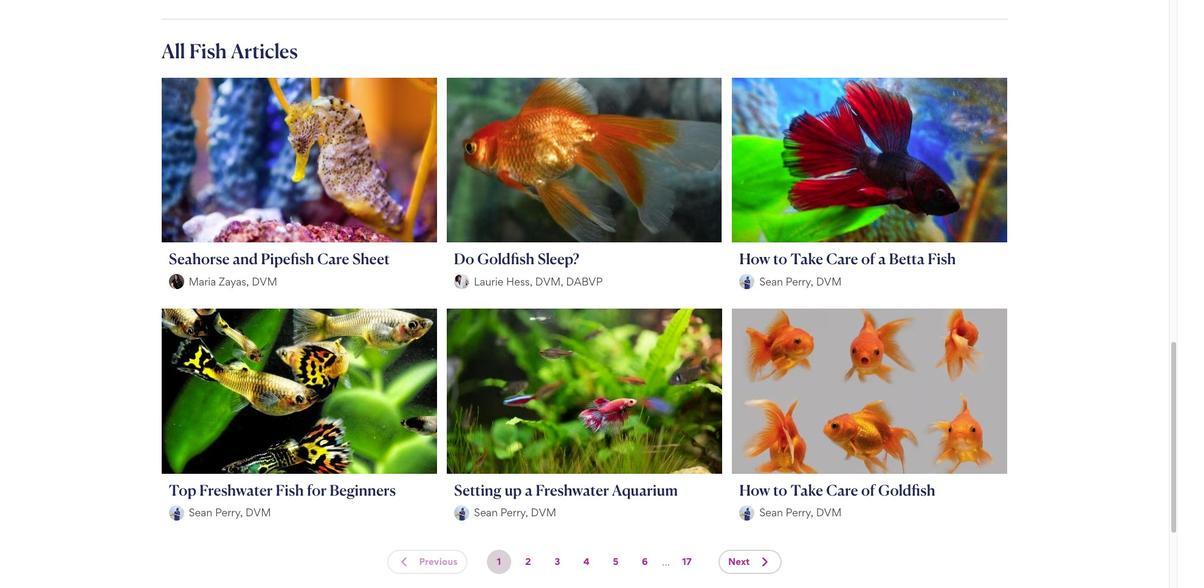 Task type: describe. For each thing, give the bounding box(es) containing it.
sean perry, dvm for top freshwater fish for beginners
[[189, 507, 271, 519]]

sleep?
[[538, 250, 579, 268]]

by image for setting
[[454, 506, 469, 521]]

zayas,
[[219, 275, 249, 288]]

of for a
[[861, 250, 875, 268]]

articles
[[231, 39, 298, 63]]

2 freshwater from the left
[[536, 481, 609, 500]]

maria
[[189, 275, 216, 288]]

3
[[555, 556, 560, 568]]

17
[[682, 556, 692, 568]]

dvm for setting up a freshwater aquarium
[[531, 507, 556, 519]]

dvm for how to take care of a betta fish
[[816, 275, 842, 288]]

to for how to take care of goldfish
[[773, 481, 787, 500]]

dabvp
[[566, 275, 603, 288]]

perry, for top freshwater fish for beginners
[[215, 507, 243, 519]]

how for how to take care of a betta fish
[[739, 250, 770, 268]]

sean for setting up a freshwater aquarium
[[474, 507, 498, 519]]

to for how to take care of a betta fish
[[773, 250, 787, 268]]

and
[[233, 250, 258, 268]]

sean perry, dvm for how to take care of a betta fish
[[759, 275, 842, 288]]

perry, for how to take care of a betta fish
[[786, 275, 814, 288]]

0 horizontal spatial goldfish
[[477, 250, 535, 268]]

how for how to take care of goldfish
[[739, 481, 770, 500]]

…
[[662, 556, 670, 568]]

5 link
[[604, 550, 628, 574]]

6
[[642, 556, 648, 568]]

top
[[169, 481, 196, 500]]

sean perry, dvm for setting up a freshwater aquarium
[[474, 507, 556, 519]]

sean for top freshwater fish for beginners
[[189, 507, 212, 519]]

next
[[728, 556, 750, 568]]

of for goldfish
[[861, 481, 875, 500]]

dvm,
[[535, 275, 564, 288]]

sean perry, dvm for how to take care of goldfish
[[759, 507, 842, 519]]

how to take care of a betta fish
[[739, 250, 956, 268]]

take for how to take care of goldfish
[[791, 481, 823, 500]]

care for how to take care of goldfish
[[826, 481, 858, 500]]

0 vertical spatial fish
[[189, 39, 227, 63]]

next link
[[719, 550, 782, 574]]

care for how to take care of a betta fish
[[826, 250, 858, 268]]

do goldfish sleep?
[[454, 250, 579, 268]]

1 freshwater from the left
[[199, 481, 273, 500]]

laurie hess, dvm, dabvp
[[474, 275, 603, 288]]

by image for do
[[454, 274, 469, 290]]

4 link
[[574, 550, 599, 574]]

1 horizontal spatial fish
[[276, 481, 304, 500]]



Task type: locate. For each thing, give the bounding box(es) containing it.
sean perry, dvm down how to take care of a betta fish
[[759, 275, 842, 288]]

seahorse and pipefish care sheet
[[169, 250, 390, 268]]

2 by image from the left
[[454, 274, 469, 290]]

sean for how to take care of a betta fish
[[759, 275, 783, 288]]

2 to from the top
[[773, 481, 787, 500]]

how
[[739, 250, 770, 268], [739, 481, 770, 500]]

by image for how
[[739, 506, 755, 521]]

0 vertical spatial take
[[791, 250, 823, 268]]

perry, down up
[[501, 507, 528, 519]]

2 horizontal spatial by image
[[739, 506, 755, 521]]

how to take care of goldfish
[[739, 481, 936, 500]]

1 vertical spatial take
[[791, 481, 823, 500]]

by image down setting
[[454, 506, 469, 521]]

dvm down top freshwater fish for beginners
[[246, 507, 271, 519]]

hess,
[[506, 275, 533, 288]]

0 horizontal spatial fish
[[189, 39, 227, 63]]

betta
[[889, 250, 925, 268]]

fish
[[189, 39, 227, 63], [928, 250, 956, 268], [276, 481, 304, 500]]

1 how from the top
[[739, 250, 770, 268]]

dvm down how to take care of goldfish
[[816, 507, 842, 519]]

3 by image from the left
[[739, 274, 755, 290]]

2 take from the top
[[791, 481, 823, 500]]

care
[[317, 250, 349, 268], [826, 250, 858, 268], [826, 481, 858, 500]]

laurie
[[474, 275, 504, 288]]

4
[[583, 556, 590, 568]]

fish right all in the top of the page
[[189, 39, 227, 63]]

sean
[[759, 275, 783, 288], [189, 507, 212, 519], [474, 507, 498, 519], [759, 507, 783, 519]]

sean for how to take care of goldfish
[[759, 507, 783, 519]]

a right up
[[525, 481, 533, 500]]

17 link
[[675, 550, 699, 574]]

freshwater
[[199, 481, 273, 500], [536, 481, 609, 500]]

5
[[613, 556, 619, 568]]

sean perry, dvm down up
[[474, 507, 556, 519]]

1 of from the top
[[861, 250, 875, 268]]

to
[[773, 250, 787, 268], [773, 481, 787, 500]]

top freshwater fish for beginners
[[169, 481, 396, 500]]

1 vertical spatial goldfish
[[878, 481, 936, 500]]

freshwater right top
[[199, 481, 273, 500]]

take for how to take care of a betta fish
[[791, 250, 823, 268]]

dvm down seahorse and pipefish care sheet
[[252, 275, 277, 288]]

dvm down how to take care of a betta fish
[[816, 275, 842, 288]]

1 by image from the left
[[169, 506, 184, 521]]

setting up a freshwater aquarium
[[454, 481, 678, 500]]

by image for how
[[739, 274, 755, 290]]

1 horizontal spatial freshwater
[[536, 481, 609, 500]]

up
[[505, 481, 522, 500]]

1 vertical spatial fish
[[928, 250, 956, 268]]

maria zayas, dvm
[[189, 275, 277, 288]]

aquarium
[[612, 481, 678, 500]]

a
[[878, 250, 886, 268], [525, 481, 533, 500]]

for
[[307, 481, 327, 500]]

2 horizontal spatial by image
[[739, 274, 755, 290]]

perry, down how to take care of a betta fish
[[786, 275, 814, 288]]

0 horizontal spatial a
[[525, 481, 533, 500]]

0 vertical spatial goldfish
[[477, 250, 535, 268]]

0 vertical spatial a
[[878, 250, 886, 268]]

fish right betta
[[928, 250, 956, 268]]

dvm for how to take care of goldfish
[[816, 507, 842, 519]]

0 horizontal spatial by image
[[169, 274, 184, 290]]

all
[[161, 39, 185, 63]]

1 horizontal spatial goldfish
[[878, 481, 936, 500]]

0 vertical spatial how
[[739, 250, 770, 268]]

sheet
[[352, 250, 390, 268]]

sean perry, dvm down how to take care of goldfish
[[759, 507, 842, 519]]

2 how from the top
[[739, 481, 770, 500]]

pipefish
[[261, 250, 314, 268]]

2 horizontal spatial fish
[[928, 250, 956, 268]]

1 horizontal spatial a
[[878, 250, 886, 268]]

seahorse
[[169, 250, 230, 268]]

perry,
[[786, 275, 814, 288], [215, 507, 243, 519], [501, 507, 528, 519], [786, 507, 814, 519]]

care for seahorse and pipefish care sheet
[[317, 250, 349, 268]]

goldfish
[[477, 250, 535, 268], [878, 481, 936, 500]]

by image up next link
[[739, 506, 755, 521]]

take
[[791, 250, 823, 268], [791, 481, 823, 500]]

0 vertical spatial of
[[861, 250, 875, 268]]

0 vertical spatial to
[[773, 250, 787, 268]]

0 horizontal spatial freshwater
[[199, 481, 273, 500]]

1 vertical spatial to
[[773, 481, 787, 500]]

dvm
[[252, 275, 277, 288], [816, 275, 842, 288], [246, 507, 271, 519], [531, 507, 556, 519], [816, 507, 842, 519]]

sean perry, dvm down top
[[189, 507, 271, 519]]

by image
[[169, 506, 184, 521], [454, 506, 469, 521], [739, 506, 755, 521]]

1 take from the top
[[791, 250, 823, 268]]

by image for seahorse
[[169, 274, 184, 290]]

dvm for top freshwater fish for beginners
[[246, 507, 271, 519]]

2 of from the top
[[861, 481, 875, 500]]

1 vertical spatial a
[[525, 481, 533, 500]]

2
[[525, 556, 531, 568]]

1 horizontal spatial by image
[[454, 506, 469, 521]]

6 link
[[633, 550, 657, 574]]

do
[[454, 250, 474, 268]]

1 by image from the left
[[169, 274, 184, 290]]

perry, down top freshwater fish for beginners
[[215, 507, 243, 519]]

3 by image from the left
[[739, 506, 755, 521]]

setting
[[454, 481, 502, 500]]

1 vertical spatial of
[[861, 481, 875, 500]]

dvm for seahorse and pipefish care sheet
[[252, 275, 277, 288]]

perry, for how to take care of goldfish
[[786, 507, 814, 519]]

1 to from the top
[[773, 250, 787, 268]]

all fish articles
[[161, 39, 298, 63]]

fish left for
[[276, 481, 304, 500]]

perry, down how to take care of goldfish
[[786, 507, 814, 519]]

perry, for setting up a freshwater aquarium
[[501, 507, 528, 519]]

2 by image from the left
[[454, 506, 469, 521]]

beginners
[[330, 481, 396, 500]]

0 horizontal spatial by image
[[169, 506, 184, 521]]

1 horizontal spatial by image
[[454, 274, 469, 290]]

of
[[861, 250, 875, 268], [861, 481, 875, 500]]

dvm down setting up a freshwater aquarium in the bottom of the page
[[531, 507, 556, 519]]

by image
[[169, 274, 184, 290], [454, 274, 469, 290], [739, 274, 755, 290]]

2 link
[[516, 550, 540, 574]]

a left betta
[[878, 250, 886, 268]]

freshwater right up
[[536, 481, 609, 500]]

3 link
[[545, 550, 570, 574]]

by image for top
[[169, 506, 184, 521]]

1 vertical spatial how
[[739, 481, 770, 500]]

by image down top
[[169, 506, 184, 521]]

2 vertical spatial fish
[[276, 481, 304, 500]]

sean perry, dvm
[[759, 275, 842, 288], [189, 507, 271, 519], [474, 507, 556, 519], [759, 507, 842, 519]]



Task type: vqa. For each thing, say whether or not it's contained in the screenshot.
HOW related to How to Take Care of Goldfish
yes



